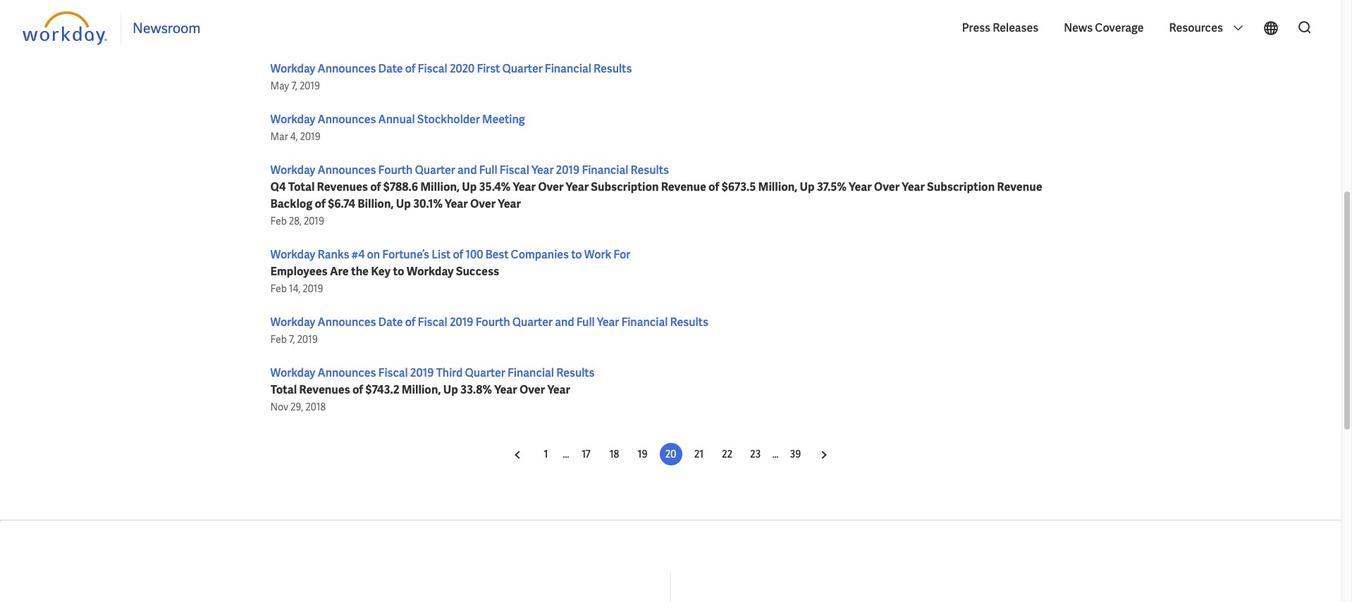 Task type: locate. For each thing, give the bounding box(es) containing it.
of inside workday announces date of fiscal 2020 first quarter financial results may 7, 2019
[[405, 61, 416, 76]]

workday announces annual stockholder meeting link
[[270, 112, 525, 127]]

date inside workday announces date of fiscal 2020 first quarter financial results may 7, 2019
[[378, 61, 403, 76]]

press
[[962, 20, 991, 35]]

press releases link
[[955, 10, 1046, 47]]

of left 100
[[453, 248, 463, 262]]

quarter
[[502, 61, 543, 76], [415, 163, 455, 178], [512, 315, 553, 330], [465, 366, 505, 381]]

ranks
[[318, 248, 349, 262]]

1 vertical spatial full
[[577, 315, 595, 330]]

total up backlog
[[288, 180, 315, 195]]

to
[[571, 248, 582, 262], [393, 264, 404, 279]]

1 revenue from the left
[[661, 180, 706, 195]]

1 link
[[535, 444, 557, 466]]

revenue
[[661, 180, 706, 195], [997, 180, 1043, 195]]

feb left 14,
[[270, 283, 287, 295]]

quarter up 30.1% at the top
[[415, 163, 455, 178]]

$6.74
[[328, 197, 355, 212]]

2 vertical spatial feb
[[270, 334, 287, 346]]

announces for workday announces date of fiscal 2019 fourth quarter and full year financial results
[[318, 315, 376, 330]]

7, down 14,
[[289, 334, 295, 346]]

fourth inside 'workday announces fourth quarter and full fiscal year 2019 financial results q4 total revenues of $788.6 million, up 35.4% year over year subscription revenue of $673.5 million, up 37.5% year over year subscription revenue backlog of $6.74 billion, up 30.1% year over year feb 28, 2019'
[[378, 163, 413, 178]]

1 horizontal spatial …
[[772, 448, 779, 461]]

revenues
[[317, 180, 368, 195], [299, 383, 350, 398]]

announces
[[318, 61, 376, 76], [318, 112, 376, 127], [318, 163, 376, 178], [318, 315, 376, 330], [318, 366, 376, 381]]

date
[[378, 61, 403, 76], [378, 315, 403, 330]]

1 vertical spatial feb
[[270, 283, 287, 295]]

stockholder
[[417, 112, 480, 127]]

workday
[[270, 61, 315, 76], [270, 112, 315, 127], [270, 163, 315, 178], [270, 248, 315, 262], [407, 264, 454, 279], [270, 315, 315, 330], [270, 366, 315, 381]]

feb inside 'workday announces fourth quarter and full fiscal year 2019 financial results q4 total revenues of $788.6 million, up 35.4% year over year subscription revenue of $673.5 million, up 37.5% year over year subscription revenue backlog of $6.74 billion, up 30.1% year over year feb 28, 2019'
[[270, 215, 287, 228]]

revenues up $6.74
[[317, 180, 368, 195]]

date up annual
[[378, 61, 403, 76]]

1 horizontal spatial fourth
[[476, 315, 510, 330]]

0 vertical spatial date
[[378, 61, 403, 76]]

0 horizontal spatial full
[[479, 163, 497, 178]]

feb left 28,
[[270, 215, 287, 228]]

up down "third"
[[443, 383, 458, 398]]

22 link
[[716, 444, 739, 466]]

35.4%
[[479, 180, 511, 195]]

$673.5
[[722, 180, 756, 195]]

results
[[594, 61, 632, 76], [631, 163, 669, 178], [670, 315, 709, 330], [556, 366, 595, 381]]

of left "$673.5"
[[709, 180, 720, 195]]

of inside workday ranks #4 on fortune's list of 100 best companies to work for employees are the key to workday success feb 14, 2019
[[453, 248, 463, 262]]

2019
[[300, 80, 320, 92], [300, 130, 321, 143], [556, 163, 580, 178], [304, 215, 324, 228], [303, 283, 323, 295], [450, 315, 474, 330], [297, 334, 318, 346], [410, 366, 434, 381]]

are
[[330, 264, 349, 279]]

announces inside 'workday announces fourth quarter and full fiscal year 2019 financial results q4 total revenues of $788.6 million, up 35.4% year over year subscription revenue of $673.5 million, up 37.5% year over year subscription revenue backlog of $6.74 billion, up 30.1% year over year feb 28, 2019'
[[318, 163, 376, 178]]

workday up q4
[[270, 163, 315, 178]]

1 date from the top
[[378, 61, 403, 76]]

go to the newsroom homepage image
[[23, 11, 109, 45]]

quarter down "companies" at top
[[512, 315, 553, 330]]

million,
[[420, 180, 460, 195], [758, 180, 798, 195], [402, 383, 441, 398]]

over right 37.5%
[[874, 180, 900, 195]]

7, inside workday announces date of fiscal 2020 first quarter financial results may 7, 2019
[[291, 80, 298, 92]]

quarter inside 'workday announces fourth quarter and full fiscal year 2019 financial results q4 total revenues of $788.6 million, up 35.4% year over year subscription revenue of $673.5 million, up 37.5% year over year subscription revenue backlog of $6.74 billion, up 30.1% year over year feb 28, 2019'
[[415, 163, 455, 178]]

to left work
[[571, 248, 582, 262]]

2019 inside workday ranks #4 on fortune's list of 100 best companies to work for employees are the key to workday success feb 14, 2019
[[303, 283, 323, 295]]

1 vertical spatial and
[[555, 315, 574, 330]]

of inside workday announces date of fiscal 2019 fourth quarter and full year financial results feb 7, 2019
[[405, 315, 416, 330]]

0 horizontal spatial subscription
[[591, 180, 659, 195]]

workday up 4,
[[270, 112, 315, 127]]

of left the 2020
[[405, 61, 416, 76]]

fiscal up $743.2
[[378, 366, 408, 381]]

1 horizontal spatial subscription
[[927, 180, 995, 195]]

results inside workday announces date of fiscal 2019 fourth quarter and full year financial results feb 7, 2019
[[670, 315, 709, 330]]

resources link
[[1162, 10, 1252, 47]]

1 horizontal spatial revenue
[[997, 180, 1043, 195]]

of left $743.2
[[353, 383, 363, 398]]

workday up the 29,
[[270, 366, 315, 381]]

39
[[790, 448, 801, 461]]

full
[[479, 163, 497, 178], [577, 315, 595, 330]]

for
[[614, 248, 631, 262]]

23 link
[[744, 444, 767, 466]]

news
[[1064, 20, 1093, 35]]

announces for workday announces date of fiscal 2020 first quarter financial results
[[318, 61, 376, 76]]

workday up employees
[[270, 248, 315, 262]]

newsroom
[[133, 19, 201, 37]]

to right key
[[393, 264, 404, 279]]

fiscal up 'workday announces fiscal 2019 third quarter financial results' link
[[418, 315, 448, 330]]

companies
[[511, 248, 569, 262]]

0 horizontal spatial fourth
[[378, 163, 413, 178]]

0 horizontal spatial …
[[563, 448, 569, 461]]

workday inside 'workday announces fourth quarter and full fiscal year 2019 financial results q4 total revenues of $788.6 million, up 35.4% year over year subscription revenue of $673.5 million, up 37.5% year over year subscription revenue backlog of $6.74 billion, up 30.1% year over year feb 28, 2019'
[[270, 163, 315, 178]]

1 vertical spatial revenues
[[299, 383, 350, 398]]

1 feb from the top
[[270, 215, 287, 228]]

workday down the list
[[407, 264, 454, 279]]

up
[[462, 180, 477, 195], [800, 180, 815, 195], [396, 197, 411, 212], [443, 383, 458, 398]]

feb
[[270, 215, 287, 228], [270, 283, 287, 295], [270, 334, 287, 346]]

fiscal up 35.4%
[[500, 163, 529, 178]]

1 vertical spatial date
[[378, 315, 403, 330]]

announces inside workday announces date of fiscal 2020 first quarter financial results may 7, 2019
[[318, 61, 376, 76]]

workday for 2020
[[270, 61, 315, 76]]

and
[[458, 163, 477, 178], [555, 315, 574, 330]]

financial inside workday announces date of fiscal 2020 first quarter financial results may 7, 2019
[[545, 61, 591, 76]]

fiscal inside workday announces fiscal 2019 third quarter financial results total revenues of $743.2 million, up 33.8% year over year nov 29, 2018
[[378, 366, 408, 381]]

on
[[367, 248, 380, 262]]

3 announces from the top
[[318, 163, 376, 178]]

full up 35.4%
[[479, 163, 497, 178]]

subscription
[[591, 180, 659, 195], [927, 180, 995, 195]]

7, right may
[[291, 80, 298, 92]]

4 announces from the top
[[318, 315, 376, 330]]

fortune's
[[382, 248, 429, 262]]

workday inside workday announces fiscal 2019 third quarter financial results total revenues of $743.2 million, up 33.8% year over year nov 29, 2018
[[270, 366, 315, 381]]

employees
[[270, 264, 328, 279]]

year
[[532, 163, 554, 178], [513, 180, 536, 195], [566, 180, 589, 195], [849, 180, 872, 195], [902, 180, 925, 195], [445, 197, 468, 212], [498, 197, 521, 212], [597, 315, 619, 330], [494, 383, 517, 398], [547, 383, 570, 398]]

workday for list
[[270, 248, 315, 262]]

0 vertical spatial revenues
[[317, 180, 368, 195]]

0 vertical spatial 7,
[[291, 80, 298, 92]]

million, up 30.1% at the top
[[420, 180, 460, 195]]

workday inside workday announces date of fiscal 2020 first quarter financial results may 7, 2019
[[270, 61, 315, 76]]

quarter right first
[[502, 61, 543, 76]]

date for 2019
[[378, 315, 403, 330]]

1 horizontal spatial to
[[571, 248, 582, 262]]

1 vertical spatial to
[[393, 264, 404, 279]]

may
[[270, 80, 289, 92]]

announces inside workday announces fiscal 2019 third quarter financial results total revenues of $743.2 million, up 33.8% year over year nov 29, 2018
[[318, 366, 376, 381]]

year inside workday announces date of fiscal 2019 fourth quarter and full year financial results feb 7, 2019
[[597, 315, 619, 330]]

fiscal inside workday announces date of fiscal 2020 first quarter financial results may 7, 2019
[[418, 61, 448, 76]]

total inside workday announces fiscal 2019 third quarter financial results total revenues of $743.2 million, up 33.8% year over year nov 29, 2018
[[270, 383, 297, 398]]

announces inside workday announces annual stockholder meeting mar 4, 2019
[[318, 112, 376, 127]]

total up nov
[[270, 383, 297, 398]]

0 vertical spatial feb
[[270, 215, 287, 228]]

mar
[[270, 130, 288, 143]]

workday inside workday announces date of fiscal 2019 fourth quarter and full year financial results feb 7, 2019
[[270, 315, 315, 330]]

0 horizontal spatial and
[[458, 163, 477, 178]]

0 vertical spatial fourth
[[378, 163, 413, 178]]

million, down 'workday announces fiscal 2019 third quarter financial results' link
[[402, 383, 441, 398]]

of
[[405, 61, 416, 76], [370, 180, 381, 195], [709, 180, 720, 195], [315, 197, 326, 212], [453, 248, 463, 262], [405, 315, 416, 330], [353, 383, 363, 398]]

1 horizontal spatial and
[[555, 315, 574, 330]]

workday up may
[[270, 61, 315, 76]]

of left $6.74
[[315, 197, 326, 212]]

workday for full
[[270, 163, 315, 178]]

fiscal left the 2020
[[418, 61, 448, 76]]

1 vertical spatial total
[[270, 383, 297, 398]]

0 vertical spatial and
[[458, 163, 477, 178]]

2 … from the left
[[772, 448, 779, 461]]

2 announces from the top
[[318, 112, 376, 127]]

quarter up '33.8%'
[[465, 366, 505, 381]]

None search field
[[1288, 13, 1319, 43]]

fourth up $788.6
[[378, 163, 413, 178]]

over inside workday announces fiscal 2019 third quarter financial results total revenues of $743.2 million, up 33.8% year over year nov 29, 2018
[[520, 383, 545, 398]]

total
[[288, 180, 315, 195], [270, 383, 297, 398]]

globe icon image
[[1263, 20, 1280, 37]]

1 subscription from the left
[[591, 180, 659, 195]]

releases
[[993, 20, 1039, 35]]

2 feb from the top
[[270, 283, 287, 295]]

workday announces date of fiscal 2020 first quarter financial results link
[[270, 61, 632, 76]]

date inside workday announces date of fiscal 2019 fourth quarter and full year financial results feb 7, 2019
[[378, 315, 403, 330]]

announces inside workday announces date of fiscal 2019 fourth quarter and full year financial results feb 7, 2019
[[318, 315, 376, 330]]

workday down 14,
[[270, 315, 315, 330]]

39 link
[[784, 444, 807, 466]]

30.1%
[[413, 197, 443, 212]]

of up 'workday announces fiscal 2019 third quarter financial results' link
[[405, 315, 416, 330]]

results inside 'workday announces fourth quarter and full fiscal year 2019 financial results q4 total revenues of $788.6 million, up 35.4% year over year subscription revenue of $673.5 million, up 37.5% year over year subscription revenue backlog of $6.74 billion, up 30.1% year over year feb 28, 2019'
[[631, 163, 669, 178]]

1 vertical spatial 7,
[[289, 334, 295, 346]]

full down work
[[577, 315, 595, 330]]

over right '33.8%'
[[520, 383, 545, 398]]

0 vertical spatial full
[[479, 163, 497, 178]]

$788.6
[[383, 180, 418, 195]]

#4
[[352, 248, 365, 262]]

list
[[432, 248, 451, 262]]

fourth down success
[[476, 315, 510, 330]]

0 vertical spatial total
[[288, 180, 315, 195]]

coverage
[[1095, 20, 1144, 35]]

2 revenue from the left
[[997, 180, 1043, 195]]

date down key
[[378, 315, 403, 330]]

19
[[638, 448, 648, 461]]

up down workday announces fourth quarter and full fiscal year 2019 financial results link
[[462, 180, 477, 195]]

21
[[694, 448, 704, 461]]

workday inside workday announces annual stockholder meeting mar 4, 2019
[[270, 112, 315, 127]]

feb up nov
[[270, 334, 287, 346]]

million, right "$673.5"
[[758, 180, 798, 195]]

over down 35.4%
[[470, 197, 496, 212]]

5 announces from the top
[[318, 366, 376, 381]]

results inside workday announces fiscal 2019 third quarter financial results total revenues of $743.2 million, up 33.8% year over year nov 29, 2018
[[556, 366, 595, 381]]

2 date from the top
[[378, 315, 403, 330]]

1 announces from the top
[[318, 61, 376, 76]]

financial inside 'workday announces fourth quarter and full fiscal year 2019 financial results q4 total revenues of $788.6 million, up 35.4% year over year subscription revenue of $673.5 million, up 37.5% year over year subscription revenue backlog of $6.74 billion, up 30.1% year over year feb 28, 2019'
[[582, 163, 629, 178]]

resources
[[1169, 20, 1226, 35]]

1 vertical spatial fourth
[[476, 315, 510, 330]]

7,
[[291, 80, 298, 92], [289, 334, 295, 346]]

0 horizontal spatial revenue
[[661, 180, 706, 195]]

financial inside workday announces date of fiscal 2019 fourth quarter and full year financial results feb 7, 2019
[[621, 315, 668, 330]]

…
[[563, 448, 569, 461], [772, 448, 779, 461]]

nov
[[270, 401, 288, 414]]

… left '39'
[[772, 448, 779, 461]]

33.8%
[[460, 383, 492, 398]]

… left 17
[[563, 448, 569, 461]]

3 feb from the top
[[270, 334, 287, 346]]

fourth
[[378, 163, 413, 178], [476, 315, 510, 330]]

financial
[[545, 61, 591, 76], [582, 163, 629, 178], [621, 315, 668, 330], [508, 366, 554, 381]]

revenues up 2018
[[299, 383, 350, 398]]

1 horizontal spatial full
[[577, 315, 595, 330]]

feb inside workday announces date of fiscal 2019 fourth quarter and full year financial results feb 7, 2019
[[270, 334, 287, 346]]



Task type: vqa. For each thing, say whether or not it's contained in the screenshot.
right Subscription
yes



Task type: describe. For each thing, give the bounding box(es) containing it.
first
[[477, 61, 500, 76]]

2019 inside workday announces fiscal 2019 third quarter financial results total revenues of $743.2 million, up 33.8% year over year nov 29, 2018
[[410, 366, 434, 381]]

and inside 'workday announces fourth quarter and full fiscal year 2019 financial results q4 total revenues of $788.6 million, up 35.4% year over year subscription revenue of $673.5 million, up 37.5% year over year subscription revenue backlog of $6.74 billion, up 30.1% year over year feb 28, 2019'
[[458, 163, 477, 178]]

2019 inside workday announces date of fiscal 2020 first quarter financial results may 7, 2019
[[300, 80, 320, 92]]

2 subscription from the left
[[927, 180, 995, 195]]

over right 35.4%
[[538, 180, 564, 195]]

20
[[666, 448, 676, 461]]

workday announces date of fiscal 2020 first quarter financial results may 7, 2019
[[270, 61, 632, 92]]

workday announces annual stockholder meeting mar 4, 2019
[[270, 112, 525, 143]]

14,
[[289, 283, 301, 295]]

19 link
[[631, 444, 654, 466]]

backlog
[[270, 197, 313, 212]]

17
[[582, 448, 591, 461]]

2018
[[306, 401, 326, 414]]

show previous page image
[[515, 452, 523, 460]]

news coverage
[[1064, 20, 1144, 35]]

21 link
[[688, 444, 710, 466]]

fiscal inside 'workday announces fourth quarter and full fiscal year 2019 financial results q4 total revenues of $788.6 million, up 35.4% year over year subscription revenue of $673.5 million, up 37.5% year over year subscription revenue backlog of $6.74 billion, up 30.1% year over year feb 28, 2019'
[[500, 163, 529, 178]]

financial inside workday announces fiscal 2019 third quarter financial results total revenues of $743.2 million, up 33.8% year over year nov 29, 2018
[[508, 366, 554, 381]]

$743.2
[[366, 383, 400, 398]]

workday announces date of fiscal 2019 fourth quarter and full year financial results feb 7, 2019
[[270, 315, 709, 346]]

up down $788.6
[[396, 197, 411, 212]]

news coverage link
[[1057, 10, 1151, 47]]

37.5%
[[817, 180, 847, 195]]

current page 20 element
[[660, 448, 682, 461]]

revenues inside workday announces fiscal 2019 third quarter financial results total revenues of $743.2 million, up 33.8% year over year nov 29, 2018
[[299, 383, 350, 398]]

third
[[436, 366, 463, 381]]

best
[[485, 248, 509, 262]]

4,
[[290, 130, 298, 143]]

billion,
[[358, 197, 394, 212]]

workday announces fourth quarter and full fiscal year 2019 financial results q4 total revenues of $788.6 million, up 35.4% year over year subscription revenue of $673.5 million, up 37.5% year over year subscription revenue backlog of $6.74 billion, up 30.1% year over year feb 28, 2019
[[270, 163, 1043, 228]]

18 link
[[603, 444, 626, 466]]

the
[[351, 264, 369, 279]]

28,
[[289, 215, 302, 228]]

newsroom link
[[133, 19, 201, 37]]

29,
[[290, 401, 303, 414]]

23
[[750, 448, 761, 461]]

full inside 'workday announces fourth quarter and full fiscal year 2019 financial results q4 total revenues of $788.6 million, up 35.4% year over year subscription revenue of $673.5 million, up 37.5% year over year subscription revenue backlog of $6.74 billion, up 30.1% year over year feb 28, 2019'
[[479, 163, 497, 178]]

workday ranks #4 on fortune's list of 100 best companies to work for employees are the key to workday success feb 14, 2019
[[270, 248, 631, 295]]

workday announces fourth quarter and full fiscal year 2019 financial results link
[[270, 163, 669, 178]]

18
[[610, 448, 619, 461]]

workday for mar
[[270, 112, 315, 127]]

0 horizontal spatial to
[[393, 264, 404, 279]]

announces for workday announces annual stockholder meeting
[[318, 112, 376, 127]]

results inside workday announces date of fiscal 2020 first quarter financial results may 7, 2019
[[594, 61, 632, 76]]

q4
[[270, 180, 286, 195]]

2019 inside workday announces annual stockholder meeting mar 4, 2019
[[300, 130, 321, 143]]

quarter inside workday announces fiscal 2019 third quarter financial results total revenues of $743.2 million, up 33.8% year over year nov 29, 2018
[[465, 366, 505, 381]]

meeting
[[482, 112, 525, 127]]

17 link
[[575, 444, 598, 466]]

of up billion,
[[370, 180, 381, 195]]

2020
[[450, 61, 475, 76]]

up left 37.5%
[[800, 180, 815, 195]]

workday announces fiscal 2019 third quarter financial results total revenues of $743.2 million, up 33.8% year over year nov 29, 2018
[[270, 366, 595, 414]]

of inside workday announces fiscal 2019 third quarter financial results total revenues of $743.2 million, up 33.8% year over year nov 29, 2018
[[353, 383, 363, 398]]

quarter inside workday announces date of fiscal 2019 fourth quarter and full year financial results feb 7, 2019
[[512, 315, 553, 330]]

quarter inside workday announces date of fiscal 2020 first quarter financial results may 7, 2019
[[502, 61, 543, 76]]

success
[[456, 264, 499, 279]]

work
[[584, 248, 611, 262]]

and inside workday announces date of fiscal 2019 fourth quarter and full year financial results feb 7, 2019
[[555, 315, 574, 330]]

workday ranks #4 on fortune's list of 100 best companies to work for link
[[270, 248, 631, 262]]

key
[[371, 264, 391, 279]]

up inside workday announces fiscal 2019 third quarter financial results total revenues of $743.2 million, up 33.8% year over year nov 29, 2018
[[443, 383, 458, 398]]

fourth inside workday announces date of fiscal 2019 fourth quarter and full year financial results feb 7, 2019
[[476, 315, 510, 330]]

million, inside workday announces fiscal 2019 third quarter financial results total revenues of $743.2 million, up 33.8% year over year nov 29, 2018
[[402, 383, 441, 398]]

workday announces date of fiscal 2019 fourth quarter and full year financial results link
[[270, 315, 709, 330]]

press releases
[[962, 20, 1039, 35]]

revenues inside 'workday announces fourth quarter and full fiscal year 2019 financial results q4 total revenues of $788.6 million, up 35.4% year over year subscription revenue of $673.5 million, up 37.5% year over year subscription revenue backlog of $6.74 billion, up 30.1% year over year feb 28, 2019'
[[317, 180, 368, 195]]

1 … from the left
[[563, 448, 569, 461]]

feb inside workday ranks #4 on fortune's list of 100 best companies to work for employees are the key to workday success feb 14, 2019
[[270, 283, 287, 295]]

workday announces fiscal 2019 third quarter financial results link
[[270, 366, 595, 381]]

workday for quarter
[[270, 366, 315, 381]]

full inside workday announces date of fiscal 2019 fourth quarter and full year financial results feb 7, 2019
[[577, 315, 595, 330]]

100
[[466, 248, 483, 262]]

7, inside workday announces date of fiscal 2019 fourth quarter and full year financial results feb 7, 2019
[[289, 334, 295, 346]]

workday for 2019
[[270, 315, 315, 330]]

show next page image
[[819, 452, 827, 460]]

1
[[544, 448, 548, 461]]

22
[[722, 448, 733, 461]]

annual
[[378, 112, 415, 127]]

0 vertical spatial to
[[571, 248, 582, 262]]

total inside 'workday announces fourth quarter and full fiscal year 2019 financial results q4 total revenues of $788.6 million, up 35.4% year over year subscription revenue of $673.5 million, up 37.5% year over year subscription revenue backlog of $6.74 billion, up 30.1% year over year feb 28, 2019'
[[288, 180, 315, 195]]

date for 2020
[[378, 61, 403, 76]]

fiscal inside workday announces date of fiscal 2019 fourth quarter and full year financial results feb 7, 2019
[[418, 315, 448, 330]]



